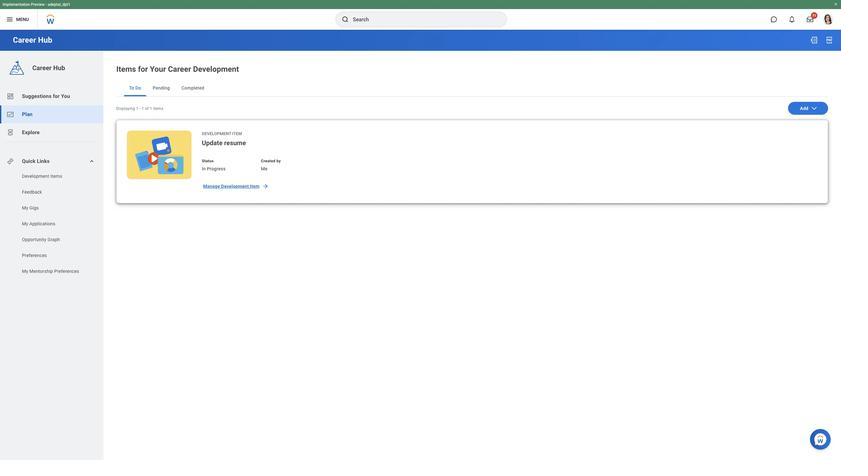 Task type: describe. For each thing, give the bounding box(es) containing it.
explore link
[[0, 123, 103, 142]]

status
[[202, 159, 214, 163]]

created by me
[[261, 159, 281, 171]]

33
[[813, 14, 817, 17]]

suggestions for you link
[[0, 87, 103, 105]]

notifications large image
[[789, 16, 796, 23]]

manage development item button
[[199, 180, 271, 193]]

development inside button
[[221, 184, 249, 189]]

me
[[261, 166, 268, 171]]

feedback link
[[21, 189, 88, 195]]

implementation preview -   adeptai_dpt1
[[3, 2, 70, 7]]

0 vertical spatial hub
[[38, 36, 52, 45]]

my applications link
[[21, 220, 88, 227]]

chevron down image
[[812, 105, 818, 112]]

1 vertical spatial career hub
[[32, 64, 65, 72]]

0 vertical spatial items
[[116, 65, 136, 74]]

applications
[[29, 221, 55, 226]]

you
[[61, 93, 70, 99]]

completed button
[[176, 80, 210, 96]]

resume
[[224, 139, 246, 147]]

development items link
[[21, 173, 88, 179]]

development inside list
[[22, 174, 49, 179]]

menu banner
[[0, 0, 842, 30]]

0 horizontal spatial preferences
[[22, 253, 47, 258]]

my mentorship preferences link
[[21, 268, 88, 274]]

list containing development items
[[0, 173, 103, 276]]

plan link
[[0, 105, 103, 123]]

timeline milestone image
[[6, 129, 14, 136]]

my for my mentorship preferences
[[22, 269, 28, 274]]

to do button
[[124, 80, 146, 96]]

dashboard image
[[6, 92, 14, 100]]

my gigs link
[[21, 205, 88, 211]]

mentorship
[[29, 269, 53, 274]]

displaying
[[116, 106, 135, 111]]

suggestions for you
[[22, 93, 70, 99]]

add
[[801, 106, 809, 111]]

quick
[[22, 158, 36, 164]]

close environment banner image
[[835, 2, 839, 6]]

my for my gigs
[[22, 205, 28, 210]]

menu
[[16, 17, 29, 22]]

items for your career development
[[116, 65, 239, 74]]

list containing suggestions for you
[[0, 87, 103, 142]]

suggestions
[[22, 93, 52, 99]]

my mentorship preferences
[[22, 269, 79, 274]]

of
[[145, 106, 149, 111]]

progress
[[207, 166, 226, 171]]

opportunity graph link
[[21, 236, 88, 243]]

view printable version (pdf) image
[[826, 36, 834, 44]]

gigs
[[29, 205, 39, 210]]

main content containing career hub
[[0, 30, 842, 460]]

1 vertical spatial preferences
[[54, 269, 79, 274]]

manage
[[203, 184, 220, 189]]

items
[[153, 106, 164, 111]]

completed
[[182, 85, 204, 91]]

for for you
[[53, 93, 60, 99]]



Task type: locate. For each thing, give the bounding box(es) containing it.
my
[[22, 205, 28, 210], [22, 221, 28, 226], [22, 269, 28, 274]]

tab list
[[116, 80, 829, 97]]

preview
[[31, 2, 45, 7]]

link image
[[6, 157, 14, 165]]

0 horizontal spatial 1
[[136, 106, 139, 111]]

item inside manage development item button
[[250, 184, 260, 189]]

- inside menu banner
[[46, 2, 47, 7]]

preferences down preferences link
[[54, 269, 79, 274]]

to
[[129, 85, 134, 91]]

for left your
[[138, 65, 148, 74]]

your
[[150, 65, 166, 74]]

export to excel image
[[811, 36, 819, 44]]

profile logan mcneil image
[[824, 14, 834, 26]]

opportunity
[[22, 237, 46, 242]]

career down menu
[[13, 36, 36, 45]]

by
[[277, 159, 281, 163]]

0 vertical spatial list
[[0, 87, 103, 142]]

1 list from the top
[[0, 87, 103, 142]]

status in progress
[[202, 159, 226, 171]]

1 horizontal spatial item
[[250, 184, 260, 189]]

1 vertical spatial item
[[250, 184, 260, 189]]

33 button
[[804, 12, 818, 27]]

-
[[46, 2, 47, 7], [140, 106, 141, 111]]

1 vertical spatial hub
[[53, 64, 65, 72]]

0 horizontal spatial -
[[46, 2, 47, 7]]

to do
[[129, 85, 141, 91]]

development
[[193, 65, 239, 74], [202, 131, 231, 136], [22, 174, 49, 179], [221, 184, 249, 189]]

development item update resume
[[202, 131, 246, 147]]

2 list from the top
[[0, 173, 103, 276]]

career hub down menu
[[13, 36, 52, 45]]

inbox large image
[[808, 16, 814, 23]]

in
[[202, 166, 206, 171]]

preferences link
[[21, 252, 88, 259]]

0 horizontal spatial item
[[232, 131, 242, 136]]

development items
[[22, 174, 62, 179]]

1 horizontal spatial -
[[140, 106, 141, 111]]

Search Workday  search field
[[353, 12, 493, 27]]

manage development item
[[203, 184, 260, 189]]

- for 1
[[140, 106, 141, 111]]

tab list inside main content
[[116, 80, 829, 97]]

explore
[[22, 129, 40, 135]]

0 vertical spatial career hub
[[13, 36, 52, 45]]

pending button
[[148, 80, 175, 96]]

career right your
[[168, 65, 191, 74]]

2 1 from the left
[[142, 106, 144, 111]]

item
[[232, 131, 242, 136], [250, 184, 260, 189]]

3 1 from the left
[[150, 106, 152, 111]]

1 horizontal spatial for
[[138, 65, 148, 74]]

items
[[116, 65, 136, 74], [50, 174, 62, 179]]

1
[[136, 106, 139, 111], [142, 106, 144, 111], [150, 106, 152, 111]]

0 vertical spatial preferences
[[22, 253, 47, 258]]

2 my from the top
[[22, 221, 28, 226]]

0 vertical spatial for
[[138, 65, 148, 74]]

implementation
[[3, 2, 30, 7]]

do
[[136, 85, 141, 91]]

plan
[[22, 111, 33, 117]]

item inside development item update resume
[[232, 131, 242, 136]]

main content
[[0, 30, 842, 460]]

links
[[37, 158, 50, 164]]

1 vertical spatial for
[[53, 93, 60, 99]]

development right manage
[[221, 184, 249, 189]]

development inside development item update resume
[[202, 131, 231, 136]]

development up completed button
[[193, 65, 239, 74]]

1 vertical spatial my
[[22, 221, 28, 226]]

chevron up small image
[[89, 158, 95, 165]]

adeptai_dpt1
[[48, 2, 70, 7]]

for left you
[[53, 93, 60, 99]]

1 1 from the left
[[136, 106, 139, 111]]

1 vertical spatial items
[[50, 174, 62, 179]]

item left arrow right image
[[250, 184, 260, 189]]

displaying 1 - 1 of 1 items
[[116, 106, 164, 111]]

preferences
[[22, 253, 47, 258], [54, 269, 79, 274]]

career hub up suggestions for you
[[32, 64, 65, 72]]

for for your
[[138, 65, 148, 74]]

pending
[[153, 85, 170, 91]]

items up to
[[116, 65, 136, 74]]

- for adeptai_dpt1
[[46, 2, 47, 7]]

- inside main content
[[140, 106, 141, 111]]

career
[[13, 36, 36, 45], [32, 64, 52, 72], [168, 65, 191, 74]]

search image
[[342, 16, 349, 23]]

preferences down opportunity
[[22, 253, 47, 258]]

3 my from the top
[[22, 269, 28, 274]]

my left mentorship
[[22, 269, 28, 274]]

0 horizontal spatial for
[[53, 93, 60, 99]]

add button
[[789, 102, 829, 115]]

onboarding home image
[[6, 111, 14, 118]]

0 horizontal spatial items
[[50, 174, 62, 179]]

1 horizontal spatial items
[[116, 65, 136, 74]]

created
[[261, 159, 276, 163]]

0 vertical spatial item
[[232, 131, 242, 136]]

tab list containing to do
[[116, 80, 829, 97]]

career hub
[[13, 36, 52, 45], [32, 64, 65, 72]]

items inside development items link
[[50, 174, 62, 179]]

1 vertical spatial -
[[140, 106, 141, 111]]

0 horizontal spatial hub
[[38, 36, 52, 45]]

my gigs
[[22, 205, 39, 210]]

my left 'gigs'
[[22, 205, 28, 210]]

2 horizontal spatial 1
[[150, 106, 152, 111]]

development up update
[[202, 131, 231, 136]]

- right preview
[[46, 2, 47, 7]]

arrow right image
[[262, 183, 269, 189]]

for
[[138, 65, 148, 74], [53, 93, 60, 99]]

0 vertical spatial my
[[22, 205, 28, 210]]

- left the of
[[140, 106, 141, 111]]

feedback
[[22, 189, 42, 195]]

hub
[[38, 36, 52, 45], [53, 64, 65, 72]]

menu button
[[0, 9, 37, 30]]

2 vertical spatial my
[[22, 269, 28, 274]]

items down quick links 'element'
[[50, 174, 62, 179]]

opportunity graph
[[22, 237, 60, 242]]

my for my applications
[[22, 221, 28, 226]]

1 horizontal spatial hub
[[53, 64, 65, 72]]

graph
[[48, 237, 60, 242]]

1 horizontal spatial 1
[[142, 106, 144, 111]]

1 my from the top
[[22, 205, 28, 210]]

development down quick links at the left top of page
[[22, 174, 49, 179]]

career up suggestions for you
[[32, 64, 52, 72]]

my applications
[[22, 221, 55, 226]]

update
[[202, 139, 223, 147]]

0 vertical spatial -
[[46, 2, 47, 7]]

for inside list
[[53, 93, 60, 99]]

my down the my gigs
[[22, 221, 28, 226]]

quick links
[[22, 158, 50, 164]]

1 vertical spatial list
[[0, 173, 103, 276]]

list
[[0, 87, 103, 142], [0, 173, 103, 276]]

item up resume
[[232, 131, 242, 136]]

quick links element
[[6, 155, 98, 168]]

justify image
[[6, 16, 14, 23]]

1 horizontal spatial preferences
[[54, 269, 79, 274]]



Task type: vqa. For each thing, say whether or not it's contained in the screenshot.
Toggle to List Detail view image
no



